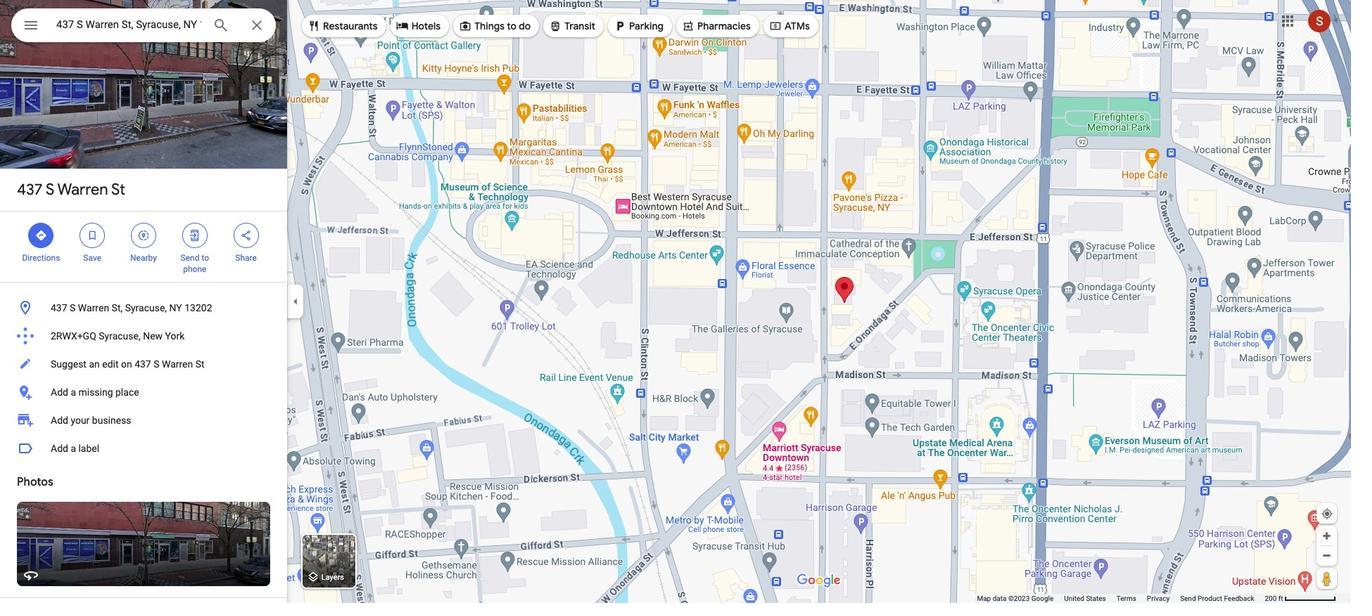 Task type: describe. For each thing, give the bounding box(es) containing it.

[[23, 15, 39, 35]]

to inside the send to phone
[[202, 253, 209, 263]]

privacy button
[[1147, 595, 1170, 604]]


[[614, 18, 626, 34]]

feedback
[[1224, 595, 1254, 603]]

edit
[[102, 359, 119, 370]]

your
[[71, 415, 90, 426]]

add your business link
[[0, 407, 287, 435]]


[[769, 18, 782, 34]]

s for 437 s warren st, syracuse, ny 13202
[[70, 303, 76, 314]]

privacy
[[1147, 595, 1170, 603]]


[[35, 228, 47, 243]]

2rwx+gq syracuse, new york
[[51, 331, 185, 342]]

transit
[[565, 20, 595, 32]]

0 vertical spatial st
[[111, 180, 125, 200]]

layers
[[321, 574, 344, 583]]

send product feedback
[[1180, 595, 1254, 603]]

437 s warren st, syracuse, ny 13202 button
[[0, 294, 287, 322]]

none field inside 437 s warren st, syracuse, ny 13202 field
[[56, 16, 201, 33]]

 transit
[[549, 18, 595, 34]]

map data ©2023 google
[[977, 595, 1054, 603]]

suggest
[[51, 359, 87, 370]]

warren inside button
[[162, 359, 193, 370]]

2rwx+gq
[[51, 331, 96, 342]]

states
[[1086, 595, 1106, 603]]

business
[[92, 415, 131, 426]]

nearby
[[130, 253, 157, 263]]

437 for 437 s warren st, syracuse, ny 13202
[[51, 303, 67, 314]]

show street view coverage image
[[1317, 569, 1337, 590]]

collapse side panel image
[[288, 294, 303, 310]]

send for send to phone
[[181, 253, 199, 263]]

437 s warren st
[[17, 180, 125, 200]]

add for add your business
[[51, 415, 68, 426]]

zoom out image
[[1321, 551, 1332, 562]]

united
[[1064, 595, 1084, 603]]


[[137, 228, 150, 243]]

share
[[235, 253, 257, 263]]

st inside button
[[195, 359, 204, 370]]

 parking
[[614, 18, 664, 34]]

 pharmacies
[[682, 18, 751, 34]]

send to phone
[[181, 253, 209, 274]]

restaurants
[[323, 20, 378, 32]]

warren for st,
[[78, 303, 109, 314]]

©2023
[[1008, 595, 1030, 603]]

terms
[[1117, 595, 1136, 603]]

things
[[474, 20, 505, 32]]

directions
[[22, 253, 60, 263]]

send product feedback button
[[1180, 595, 1254, 604]]


[[86, 228, 99, 243]]

parking
[[629, 20, 664, 32]]

warren for st
[[57, 180, 108, 200]]

google maps element
[[0, 0, 1351, 604]]

actions for 437 s warren st region
[[0, 212, 287, 282]]

suggest an edit on 437 s warren st
[[51, 359, 204, 370]]



Task type: vqa. For each thing, say whether or not it's contained in the screenshot.
The ""
yes



Task type: locate. For each thing, give the bounding box(es) containing it.
437 s warren st main content
[[0, 0, 287, 604]]

st
[[111, 180, 125, 200], [195, 359, 204, 370]]

437 up 2rwx+gq
[[51, 303, 67, 314]]

0 vertical spatial 437
[[17, 180, 43, 200]]

warren left st,
[[78, 303, 109, 314]]

2 a from the top
[[71, 443, 76, 455]]

200 ft
[[1265, 595, 1283, 603]]

add a label button
[[0, 435, 287, 463]]

york
[[165, 331, 185, 342]]

show your location image
[[1321, 508, 1333, 521]]

a for label
[[71, 443, 76, 455]]

to left do
[[507, 20, 516, 32]]

syracuse,
[[125, 303, 167, 314], [99, 331, 141, 342]]

warren down "york"
[[162, 359, 193, 370]]

new
[[143, 331, 163, 342]]

1 horizontal spatial to
[[507, 20, 516, 32]]

missing
[[78, 387, 113, 398]]

2 vertical spatial add
[[51, 443, 68, 455]]

on
[[121, 359, 132, 370]]

google account: sheryl atherton  
(sheryl.atherton@adept.ai) image
[[1308, 10, 1331, 32]]

save
[[83, 253, 101, 263]]

add left your
[[51, 415, 68, 426]]

add for add a missing place
[[51, 387, 68, 398]]

0 horizontal spatial to
[[202, 253, 209, 263]]

send left product
[[1180, 595, 1196, 603]]

1 horizontal spatial 437
[[51, 303, 67, 314]]

do
[[519, 20, 531, 32]]

place
[[115, 387, 139, 398]]

to inside  things to do
[[507, 20, 516, 32]]

st up actions for 437 s warren st region
[[111, 180, 125, 200]]

to up phone
[[202, 253, 209, 263]]

0 vertical spatial to
[[507, 20, 516, 32]]

send inside the send to phone
[[181, 253, 199, 263]]

send inside button
[[1180, 595, 1196, 603]]

437 S Warren St, Syracuse, NY 13202 field
[[11, 8, 276, 42]]

437 right the on
[[134, 359, 151, 370]]

data
[[993, 595, 1007, 603]]

zoom in image
[[1321, 531, 1332, 542]]


[[459, 18, 472, 34]]

warren up  at top
[[57, 180, 108, 200]]


[[308, 18, 320, 34]]

s inside button
[[70, 303, 76, 314]]

add your business
[[51, 415, 131, 426]]

0 horizontal spatial s
[[46, 180, 54, 200]]

1 horizontal spatial s
[[70, 303, 76, 314]]

437 inside button
[[51, 303, 67, 314]]

2 horizontal spatial s
[[154, 359, 159, 370]]

add a missing place
[[51, 387, 139, 398]]

united states button
[[1064, 595, 1106, 604]]

add left the label
[[51, 443, 68, 455]]

1 horizontal spatial send
[[1180, 595, 1196, 603]]

1 vertical spatial a
[[71, 443, 76, 455]]

1 horizontal spatial st
[[195, 359, 204, 370]]

syracuse, down st,
[[99, 331, 141, 342]]

2 vertical spatial warren
[[162, 359, 193, 370]]

1 vertical spatial send
[[1180, 595, 1196, 603]]

add a missing place button
[[0, 379, 287, 407]]

0 vertical spatial warren
[[57, 180, 108, 200]]

437 up the 
[[17, 180, 43, 200]]

a left missing
[[71, 387, 76, 398]]


[[240, 228, 252, 243]]

terms button
[[1117, 595, 1136, 604]]

s inside button
[[154, 359, 159, 370]]

2 vertical spatial s
[[154, 359, 159, 370]]

1 vertical spatial to
[[202, 253, 209, 263]]

s up 2rwx+gq
[[70, 303, 76, 314]]

0 horizontal spatial st
[[111, 180, 125, 200]]

an
[[89, 359, 100, 370]]

200 ft button
[[1265, 595, 1336, 603]]

warren inside button
[[78, 303, 109, 314]]


[[682, 18, 694, 34]]

atms
[[785, 20, 810, 32]]

photos
[[17, 476, 53, 490]]

1 vertical spatial warren
[[78, 303, 109, 314]]

0 vertical spatial syracuse,
[[125, 303, 167, 314]]

437
[[17, 180, 43, 200], [51, 303, 67, 314], [134, 359, 151, 370]]

add
[[51, 387, 68, 398], [51, 415, 68, 426], [51, 443, 68, 455]]

2 horizontal spatial 437
[[134, 359, 151, 370]]

united states
[[1064, 595, 1106, 603]]

s down new
[[154, 359, 159, 370]]

syracuse, inside button
[[99, 331, 141, 342]]

 button
[[11, 8, 51, 45]]


[[549, 18, 562, 34]]

 hotels
[[396, 18, 441, 34]]

0 vertical spatial s
[[46, 180, 54, 200]]

footer containing map data ©2023 google
[[977, 595, 1265, 604]]

2 add from the top
[[51, 415, 68, 426]]

2 vertical spatial 437
[[134, 359, 151, 370]]

0 vertical spatial add
[[51, 387, 68, 398]]

syracuse, inside button
[[125, 303, 167, 314]]

label
[[78, 443, 99, 455]]

st down '13202'
[[195, 359, 204, 370]]

product
[[1198, 595, 1222, 603]]

ft
[[1278, 595, 1283, 603]]

0 vertical spatial a
[[71, 387, 76, 398]]

s up the 
[[46, 180, 54, 200]]

1 vertical spatial st
[[195, 359, 204, 370]]

 restaurants
[[308, 18, 378, 34]]

None field
[[56, 16, 201, 33]]

s
[[46, 180, 54, 200], [70, 303, 76, 314], [154, 359, 159, 370]]

13202
[[185, 303, 212, 314]]

1 vertical spatial add
[[51, 415, 68, 426]]

send
[[181, 253, 199, 263], [1180, 595, 1196, 603]]

1 add from the top
[[51, 387, 68, 398]]

pharmacies
[[697, 20, 751, 32]]

0 vertical spatial send
[[181, 253, 199, 263]]

437 inside button
[[134, 359, 151, 370]]

1 a from the top
[[71, 387, 76, 398]]

google
[[1031, 595, 1054, 603]]

437 s warren st, syracuse, ny 13202
[[51, 303, 212, 314]]

 atms
[[769, 18, 810, 34]]

footer inside google maps element
[[977, 595, 1265, 604]]

200
[[1265, 595, 1277, 603]]

437 for 437 s warren st
[[17, 180, 43, 200]]


[[188, 228, 201, 243]]

3 add from the top
[[51, 443, 68, 455]]

phone
[[183, 265, 206, 274]]

add for add a label
[[51, 443, 68, 455]]

add a label
[[51, 443, 99, 455]]

1 vertical spatial s
[[70, 303, 76, 314]]

send up phone
[[181, 253, 199, 263]]

footer
[[977, 595, 1265, 604]]

to
[[507, 20, 516, 32], [202, 253, 209, 263]]

1 vertical spatial syracuse,
[[99, 331, 141, 342]]

0 horizontal spatial 437
[[17, 180, 43, 200]]

st,
[[112, 303, 123, 314]]

a
[[71, 387, 76, 398], [71, 443, 76, 455]]

 search field
[[11, 8, 276, 45]]

syracuse, up 2rwx+gq syracuse, new york button
[[125, 303, 167, 314]]

1 vertical spatial 437
[[51, 303, 67, 314]]

a for missing
[[71, 387, 76, 398]]

2rwx+gq syracuse, new york button
[[0, 322, 287, 350]]

map
[[977, 595, 991, 603]]

suggest an edit on 437 s warren st button
[[0, 350, 287, 379]]


[[396, 18, 409, 34]]

send for send product feedback
[[1180, 595, 1196, 603]]

a left the label
[[71, 443, 76, 455]]

ny
[[169, 303, 182, 314]]

hotels
[[411, 20, 441, 32]]

 things to do
[[459, 18, 531, 34]]

s for 437 s warren st
[[46, 180, 54, 200]]

add down suggest
[[51, 387, 68, 398]]

0 horizontal spatial send
[[181, 253, 199, 263]]

warren
[[57, 180, 108, 200], [78, 303, 109, 314], [162, 359, 193, 370]]



